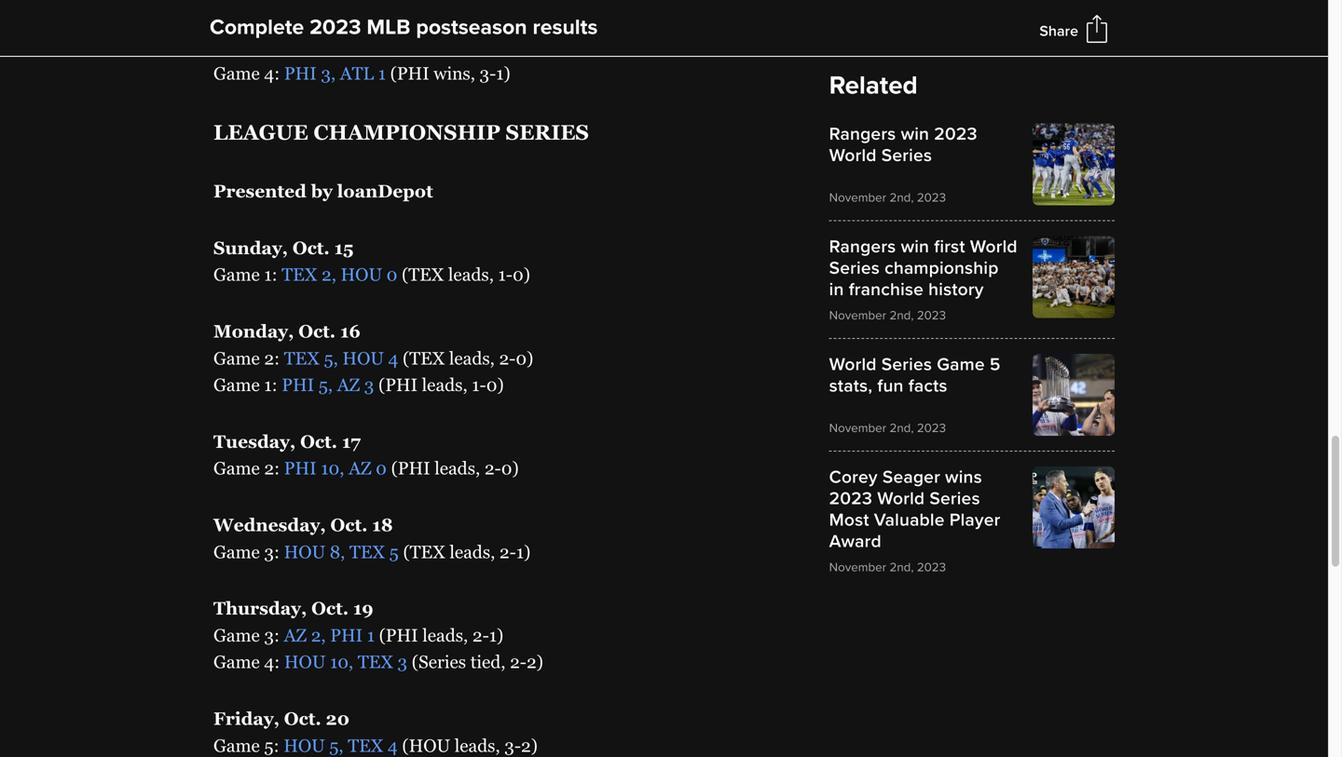 Task type: vqa. For each thing, say whether or not it's contained in the screenshot.
.364
no



Task type: describe. For each thing, give the bounding box(es) containing it.
2nd, inside the world series game 5 stats, fun facts element
[[890, 421, 914, 436]]

win for first
[[901, 236, 930, 258]]

world series game 5 stats, fun facts
[[829, 354, 1001, 397]]

(series
[[412, 653, 466, 673]]

1: inside monday, oct. 16 game 2: tex 5, hou 4 (tex leads, 2-0) game 1: phi 5, az 3 (phi leads, 1-0)
[[264, 375, 278, 395]]

8,
[[330, 542, 345, 562]]

series inside world series game 5 stats, fun facts
[[882, 354, 932, 376]]

game inside world series game 5 stats, fun facts
[[937, 354, 985, 376]]

1 for atl
[[378, 63, 386, 83]]

complete
[[210, 14, 304, 41]]

4 for tex
[[388, 736, 398, 756]]

5 inside wednesday, oct. 18 game 3: hou 8, tex 5 (tex leads, 2-1)
[[389, 542, 399, 562]]

sunday,
[[214, 238, 288, 258]]

leads, for monday, oct. 16 game 2: tex 5, hou 4 (tex leads, 2-0) game 1: phi 5, az 3 (phi leads, 1-0)
[[449, 348, 495, 369]]

1) for (phi wins, 3-1)
[[496, 63, 511, 83]]

2, for hou
[[322, 265, 336, 285]]

rangers win 2023 world series
[[829, 124, 978, 166]]

1) for (tex leads, 2-1)
[[516, 542, 531, 562]]

3 for (phi leads, 1-0)
[[364, 375, 374, 395]]

2023 inside rangers win first world series championship in franchise history november 2nd, 2023
[[917, 308, 946, 324]]

game for sunday, oct. 15 game 1: tex 2, hou 0 (tex leads, 1-0)
[[214, 265, 260, 285]]

az 2, phi 1 link
[[284, 626, 375, 646]]

most
[[829, 510, 870, 531]]

hou inside "sunday, oct. 15 game 1: tex 2, hou 0 (tex leads, 1-0)"
[[341, 265, 382, 285]]

game for wednesday, oct. 18 game 3: hou 8, tex 5 (tex leads, 2-1)
[[214, 542, 260, 562]]

november inside rangers win first world series championship in franchise history november 2nd, 2023
[[829, 308, 887, 324]]

tex inside "sunday, oct. 15 game 1: tex 2, hou 0 (tex leads, 1-0)"
[[282, 265, 317, 285]]

oct. for 18
[[331, 516, 368, 536]]

18
[[372, 516, 393, 536]]

corey seager wins 2023 world series most valuable player award november 2nd, 2023
[[829, 467, 1001, 576]]

3: for az
[[264, 626, 280, 646]]

related
[[829, 70, 918, 101]]

(phi inside monday, oct. 16 game 2: tex 5, hou 4 (tex leads, 2-0) game 1: phi 5, az 3 (phi leads, 1-0)
[[379, 375, 418, 395]]

az inside thursday, oct. 19 game 3: az 2, phi 1 (phi leads, 2-1) game 4: hou 10, tex 3 (series tied, 2-2)
[[284, 626, 307, 646]]

loandepot
[[337, 181, 433, 201]]

world series game 5 stats, fun facts element
[[829, 354, 1115, 436]]

game for thursday, oct. 12 game 4: phi 3, atl 1 (phi wins, 3-1)
[[214, 63, 260, 83]]

november 2nd, 2023 for stats,
[[829, 421, 946, 436]]

az inside tuesday, oct. 17 game 2: phi 10, az 0 (phi leads, 2-0)
[[349, 459, 372, 479]]

sunday, oct. 15 game 1: tex 2, hou 0 (tex leads, 1-0)
[[214, 238, 530, 285]]

corey seager wins 2023 world series most valuable player award element
[[829, 467, 1115, 576]]

game for thursday, oct. 19 game 3: az 2, phi 1 (phi leads, 2-1) game 4: hou 10, tex 3 (series tied, 2-2)
[[214, 626, 260, 646]]

world inside the corey seager wins 2023 world series most valuable player award november 2nd, 2023
[[878, 489, 925, 510]]

hou inside monday, oct. 16 game 2: tex 5, hou 4 (tex leads, 2-0) game 1: phi 5, az 3 (phi leads, 1-0)
[[343, 348, 384, 369]]

1) inside thursday, oct. 19 game 3: az 2, phi 1 (phi leads, 2-1) game 4: hou 10, tex 3 (series tied, 2-2)
[[489, 626, 504, 646]]

wins
[[945, 467, 983, 489]]

presented
[[214, 181, 307, 201]]

(tex for 5
[[403, 542, 445, 562]]

hou inside thursday, oct. 19 game 3: az 2, phi 1 (phi leads, 2-1) game 4: hou 10, tex 3 (series tied, 2-2)
[[284, 653, 326, 673]]

2- for tuesday, oct. 17 game 2: phi 10, az 0 (phi leads, 2-0)
[[485, 459, 501, 479]]

20
[[326, 709, 350, 730]]

hou inside friday, oct. 20 game 5: hou 5, tex 4 (hou leads, 3-2)
[[284, 736, 325, 756]]

0 for phi 10, az 0
[[376, 459, 387, 479]]

history
[[929, 279, 984, 301]]

award
[[829, 531, 882, 553]]

oct. for 17
[[300, 432, 337, 452]]

tex 2, hou 0 link
[[282, 265, 398, 285]]

2nd, inside the corey seager wins 2023 world series most valuable player award november 2nd, 2023
[[890, 560, 914, 576]]

tuesday, oct. 17 game 2: phi 10, az 0 (phi leads, 2-0)
[[214, 432, 519, 479]]

leads, for friday, oct. 20 game 5: hou 5, tex 4 (hou leads, 3-2)
[[455, 736, 500, 756]]

hou 8, tex 5 link
[[284, 542, 399, 562]]

rangers win 2023 world series element
[[829, 124, 1115, 206]]

17
[[342, 432, 361, 452]]

atl
[[340, 63, 374, 83]]

oct. for 12
[[312, 37, 349, 57]]

november inside the world series game 5 stats, fun facts element
[[829, 421, 887, 436]]

monday, oct. 16 game 2: tex 5, hou 4 (tex leads, 2-0) game 1: phi 5, az 3 (phi leads, 1-0)
[[214, 322, 534, 395]]

first
[[934, 236, 966, 258]]

oct. for 15
[[293, 238, 330, 258]]

thursday, for 3:
[[214, 599, 307, 619]]

2- for thursday, oct. 19 game 3: az 2, phi 1 (phi leads, 2-1) game 4: hou 10, tex 3 (series tied, 2-2)
[[473, 626, 489, 646]]

(tex for 0
[[402, 265, 444, 285]]

rangers for rangers win 2023 world series
[[829, 124, 896, 145]]

19
[[353, 599, 374, 619]]

monday,
[[214, 322, 294, 342]]

tex 5, hou 4 link
[[284, 348, 398, 369]]

series inside rangers win first world series championship in franchise history november 2nd, 2023
[[829, 258, 880, 279]]

oct. for 20
[[284, 709, 321, 730]]

complete 2023 mlb postseason results
[[210, 14, 598, 41]]

5, for 20
[[329, 736, 344, 756]]

world inside rangers win first world series championship in franchise history november 2nd, 2023
[[970, 236, 1018, 258]]

az inside monday, oct. 16 game 2: tex 5, hou 4 (tex leads, 2-0) game 1: phi 5, az 3 (phi leads, 1-0)
[[337, 375, 360, 395]]

game for tuesday, oct. 17 game 2: phi 10, az 0 (phi leads, 2-0)
[[214, 459, 260, 479]]

3- for 2)
[[505, 736, 521, 756]]

1: inside "sunday, oct. 15 game 1: tex 2, hou 0 (tex leads, 1-0)"
[[264, 265, 278, 285]]

november inside rangers win 2023 world series element
[[829, 190, 887, 206]]

(phi for 19
[[379, 626, 418, 646]]

friday,
[[214, 709, 280, 730]]

10, inside tuesday, oct. 17 game 2: phi 10, az 0 (phi leads, 2-0)
[[321, 459, 344, 479]]

mlb
[[367, 14, 411, 41]]

player
[[950, 510, 1001, 531]]

phi inside tuesday, oct. 17 game 2: phi 10, az 0 (phi leads, 2-0)
[[284, 459, 317, 479]]

(phi for 17
[[391, 459, 430, 479]]

16
[[340, 322, 361, 342]]

hou 10, tex 3 link
[[284, 653, 408, 673]]



Task type: locate. For each thing, give the bounding box(es) containing it.
2: inside tuesday, oct. 17 game 2: phi 10, az 0 (phi leads, 2-0)
[[264, 459, 280, 479]]

2nd, down the valuable
[[890, 560, 914, 576]]

1 down 19 on the bottom
[[367, 626, 375, 646]]

phi
[[284, 63, 317, 83], [282, 375, 314, 395], [284, 459, 317, 479], [330, 626, 363, 646]]

series inside the corey seager wins 2023 world series most valuable player award november 2nd, 2023
[[930, 489, 981, 510]]

0 vertical spatial 1-
[[498, 265, 513, 285]]

3 2nd, from the top
[[890, 421, 914, 436]]

2 vertical spatial 1)
[[489, 626, 504, 646]]

2nd, inside rangers win first world series championship in franchise history november 2nd, 2023
[[890, 308, 914, 324]]

leads, for wednesday, oct. 18 game 3: hou 8, tex 5 (tex leads, 2-1)
[[450, 542, 495, 562]]

thursday, up 'phi 3, atl 1' link at the top left of the page
[[214, 37, 307, 57]]

(tex
[[402, 265, 444, 285], [403, 348, 445, 369], [403, 542, 445, 562]]

world right most
[[878, 489, 925, 510]]

hou down 16
[[343, 348, 384, 369]]

game inside thursday, oct. 12 game 4: phi 3, atl 1 (phi wins, 3-1)
[[214, 63, 260, 83]]

phi 5, az 3 link
[[282, 375, 374, 395]]

2 november 2nd, 2023 from the top
[[829, 421, 946, 436]]

phi down tex 5, hou 4 "link"
[[282, 375, 314, 395]]

valuable
[[874, 510, 945, 531]]

3- for 1)
[[480, 63, 496, 83]]

oct. inside thursday, oct. 12 game 4: phi 3, atl 1 (phi wins, 3-1)
[[312, 37, 349, 57]]

november
[[829, 190, 887, 206], [829, 308, 887, 324], [829, 421, 887, 436], [829, 560, 887, 576]]

leads, for sunday, oct. 15 game 1: tex 2, hou 0 (tex leads, 1-0)
[[448, 265, 494, 285]]

2 2: from the top
[[264, 459, 280, 479]]

10,
[[321, 459, 344, 479], [330, 653, 354, 673]]

3:
[[264, 542, 280, 562], [264, 626, 280, 646]]

1 vertical spatial 1)
[[516, 542, 531, 562]]

2 vertical spatial (tex
[[403, 542, 445, 562]]

(tex for 4
[[403, 348, 445, 369]]

1: down monday,
[[264, 375, 278, 395]]

(phi left wins,
[[390, 63, 430, 83]]

league
[[214, 121, 308, 144]]

5, up 'phi 5, az 3' link
[[324, 348, 338, 369]]

0) inside tuesday, oct. 17 game 2: phi 10, az 0 (phi leads, 2-0)
[[501, 459, 519, 479]]

2 2nd, from the top
[[890, 308, 914, 324]]

2nd, down franchise
[[890, 308, 914, 324]]

0 vertical spatial win
[[901, 124, 930, 145]]

world right the first on the top right
[[970, 236, 1018, 258]]

0 vertical spatial november 2nd, 2023
[[829, 190, 946, 206]]

(tex right hou 8, tex 5 link
[[403, 542, 445, 562]]

1 november 2nd, 2023 from the top
[[829, 190, 946, 206]]

3- right (hou
[[505, 736, 521, 756]]

0 vertical spatial 1:
[[264, 265, 278, 285]]

0 vertical spatial 4
[[388, 348, 398, 369]]

championship
[[885, 258, 999, 279]]

(phi down tex 5, hou 4 "link"
[[379, 375, 418, 395]]

2: down monday,
[[264, 348, 280, 369]]

3 down tex 5, hou 4 "link"
[[364, 375, 374, 395]]

series inside rangers win 2023 world series
[[882, 145, 932, 166]]

oct. left 15
[[293, 238, 330, 258]]

2, inside thursday, oct. 19 game 3: az 2, phi 1 (phi leads, 2-1) game 4: hou 10, tex 3 (series tied, 2-2)
[[311, 626, 326, 646]]

0 horizontal spatial 1-
[[472, 375, 486, 395]]

3-
[[480, 63, 496, 83], [505, 736, 521, 756]]

2nd, down rangers win 2023 world series
[[890, 190, 914, 206]]

(tex inside monday, oct. 16 game 2: tex 5, hou 4 (tex leads, 2-0) game 1: phi 5, az 3 (phi leads, 1-0)
[[403, 348, 445, 369]]

5:
[[264, 736, 279, 756]]

1 vertical spatial 1
[[367, 626, 375, 646]]

5, inside friday, oct. 20 game 5: hou 5, tex 4 (hou leads, 3-2)
[[329, 736, 344, 756]]

1 horizontal spatial 3-
[[505, 736, 521, 756]]

(phi up (series
[[379, 626, 418, 646]]

2 november from the top
[[829, 308, 887, 324]]

4 inside monday, oct. 16 game 2: tex 5, hou 4 (tex leads, 2-0) game 1: phi 5, az 3 (phi leads, 1-0)
[[388, 348, 398, 369]]

3 left (series
[[398, 653, 408, 673]]

win left the first on the top right
[[901, 236, 930, 258]]

phi up the hou 10, tex 3 link
[[330, 626, 363, 646]]

5 inside world series game 5 stats, fun facts
[[990, 354, 1001, 376]]

1 1: from the top
[[264, 265, 278, 285]]

0 vertical spatial az
[[337, 375, 360, 395]]

tuesday,
[[214, 432, 296, 452]]

5, for 16
[[324, 348, 338, 369]]

2 thursday, from the top
[[214, 599, 307, 619]]

by
[[311, 181, 333, 201]]

1 vertical spatial 4:
[[264, 653, 280, 673]]

2nd, down fun
[[890, 421, 914, 436]]

game for friday, oct. 20 game 5: hou 5, tex 4 (hou leads, 3-2)
[[214, 736, 260, 756]]

3- inside friday, oct. 20 game 5: hou 5, tex 4 (hou leads, 3-2)
[[505, 736, 521, 756]]

2nd,
[[890, 190, 914, 206], [890, 308, 914, 324], [890, 421, 914, 436], [890, 560, 914, 576]]

(phi up "18"
[[391, 459, 430, 479]]

(phi
[[390, 63, 430, 83], [379, 375, 418, 395], [391, 459, 430, 479], [379, 626, 418, 646]]

oct. inside thursday, oct. 19 game 3: az 2, phi 1 (phi leads, 2-1) game 4: hou 10, tex 3 (series tied, 2-2)
[[312, 599, 349, 619]]

phi inside thursday, oct. 12 game 4: phi 3, atl 1 (phi wins, 3-1)
[[284, 63, 317, 83]]

wednesday,
[[214, 516, 326, 536]]

leads, for tuesday, oct. 17 game 2: phi 10, az 0 (phi leads, 2-0)
[[435, 459, 480, 479]]

november 2nd, 2023 for series
[[829, 190, 946, 206]]

1 vertical spatial 10,
[[330, 653, 354, 673]]

0)
[[513, 265, 530, 285], [516, 348, 534, 369], [486, 375, 504, 395], [501, 459, 519, 479]]

hou down 15
[[341, 265, 382, 285]]

november 2nd, 2023 down rangers win 2023 world series
[[829, 190, 946, 206]]

1 vertical spatial 4
[[388, 736, 398, 756]]

presented by loandepot
[[214, 181, 433, 201]]

win down related
[[901, 124, 930, 145]]

1 horizontal spatial 5
[[990, 354, 1001, 376]]

tex
[[282, 265, 317, 285], [284, 348, 320, 369], [350, 542, 385, 562], [358, 653, 393, 673], [348, 736, 383, 756]]

(phi inside tuesday, oct. 17 game 2: phi 10, az 0 (phi leads, 2-0)
[[391, 459, 430, 479]]

november 2nd, 2023 down fun
[[829, 421, 946, 436]]

phi 10, az 0 link
[[284, 459, 387, 479]]

0 vertical spatial 3:
[[264, 542, 280, 562]]

0) for tuesday, oct. 17 game 2: phi 10, az 0 (phi leads, 2-0)
[[501, 459, 519, 479]]

az up the hou 10, tex 3 link
[[284, 626, 307, 646]]

thursday, inside thursday, oct. 19 game 3: az 2, phi 1 (phi leads, 2-1) game 4: hou 10, tex 3 (series tied, 2-2)
[[214, 599, 307, 619]]

2023
[[310, 14, 361, 41], [934, 124, 978, 145], [917, 190, 946, 206], [917, 308, 946, 324], [917, 421, 946, 436], [829, 489, 873, 510], [917, 560, 946, 576]]

0 horizontal spatial 5
[[389, 542, 399, 562]]

0) for sunday, oct. 15 game 1: tex 2, hou 0 (tex leads, 1-0)
[[513, 265, 530, 285]]

oct. inside "sunday, oct. 15 game 1: tex 2, hou 0 (tex leads, 1-0)"
[[293, 238, 330, 258]]

1 right atl
[[378, 63, 386, 83]]

stats,
[[829, 376, 873, 397]]

hou right 5:
[[284, 736, 325, 756]]

3: for hou
[[264, 542, 280, 562]]

oct. inside monday, oct. 16 game 2: tex 5, hou 4 (tex leads, 2-0) game 1: phi 5, az 3 (phi leads, 1-0)
[[299, 322, 336, 342]]

3: inside wednesday, oct. 18 game 3: hou 8, tex 5 (tex leads, 2-1)
[[264, 542, 280, 562]]

game inside "sunday, oct. 15 game 1: tex 2, hou 0 (tex leads, 1-0)"
[[214, 265, 260, 285]]

tex inside wednesday, oct. 18 game 3: hou 8, tex 5 (tex leads, 2-1)
[[350, 542, 385, 562]]

november down the stats,
[[829, 421, 887, 436]]

friday, oct. 20 game 5: hou 5, tex 4 (hou leads, 3-2)
[[214, 709, 538, 756]]

1 3: from the top
[[264, 542, 280, 562]]

2, for phi
[[311, 626, 326, 646]]

1- inside monday, oct. 16 game 2: tex 5, hou 4 (tex leads, 2-0) game 1: phi 5, az 3 (phi leads, 1-0)
[[472, 375, 486, 395]]

1 inside thursday, oct. 19 game 3: az 2, phi 1 (phi leads, 2-1) game 4: hou 10, tex 3 (series tied, 2-2)
[[367, 626, 375, 646]]

4: inside thursday, oct. 12 game 4: phi 3, atl 1 (phi wins, 3-1)
[[264, 63, 280, 83]]

12
[[353, 37, 373, 57]]

game inside wednesday, oct. 18 game 3: hou 8, tex 5 (tex leads, 2-1)
[[214, 542, 260, 562]]

5, down 20
[[329, 736, 344, 756]]

oct. for 19
[[312, 599, 349, 619]]

2, up the hou 10, tex 3 link
[[311, 626, 326, 646]]

thursday,
[[214, 37, 307, 57], [214, 599, 307, 619]]

1 2nd, from the top
[[890, 190, 914, 206]]

2- inside wednesday, oct. 18 game 3: hou 8, tex 5 (tex leads, 2-1)
[[500, 542, 516, 562]]

0 vertical spatial thursday,
[[214, 37, 307, 57]]

phi inside monday, oct. 16 game 2: tex 5, hou 4 (tex leads, 2-0) game 1: phi 5, az 3 (phi leads, 1-0)
[[282, 375, 314, 395]]

rangers up franchise
[[829, 236, 896, 258]]

oct. up az 2, phi 1 link
[[312, 599, 349, 619]]

postseason
[[416, 14, 527, 41]]

oct. inside friday, oct. 20 game 5: hou 5, tex 4 (hou leads, 3-2)
[[284, 709, 321, 730]]

2- inside tuesday, oct. 17 game 2: phi 10, az 0 (phi leads, 2-0)
[[485, 459, 501, 479]]

0 inside "sunday, oct. 15 game 1: tex 2, hou 0 (tex leads, 1-0)"
[[387, 265, 398, 285]]

0) for monday, oct. 16 game 2: tex 5, hou 4 (tex leads, 2-0) game 1: phi 5, az 3 (phi leads, 1-0)
[[516, 348, 534, 369]]

tex up 'phi 5, az 3' link
[[284, 348, 320, 369]]

1 november from the top
[[829, 190, 887, 206]]

hou left '8,'
[[284, 542, 325, 562]]

phi 3, atl 1 link
[[284, 63, 386, 83]]

1:
[[264, 265, 278, 285], [264, 375, 278, 395]]

2 3: from the top
[[264, 626, 280, 646]]

leads, inside thursday, oct. 19 game 3: az 2, phi 1 (phi leads, 2-1) game 4: hou 10, tex 3 (series tied, 2-2)
[[423, 626, 468, 646]]

4: down complete
[[264, 63, 280, 83]]

game inside tuesday, oct. 17 game 2: phi 10, az 0 (phi leads, 2-0)
[[214, 459, 260, 479]]

2)
[[527, 653, 543, 673], [521, 736, 538, 756]]

november 2nd, 2023 inside rangers win 2023 world series element
[[829, 190, 946, 206]]

1 horizontal spatial 1-
[[498, 265, 513, 285]]

1 vertical spatial 5
[[389, 542, 399, 562]]

1 rangers from the top
[[829, 124, 896, 145]]

1 vertical spatial 2:
[[264, 459, 280, 479]]

0 vertical spatial 4:
[[264, 63, 280, 83]]

oct. left 20
[[284, 709, 321, 730]]

leads, inside tuesday, oct. 17 game 2: phi 10, az 0 (phi leads, 2-0)
[[435, 459, 480, 479]]

5 right 'facts'
[[990, 354, 1001, 376]]

2:
[[264, 348, 280, 369], [264, 459, 280, 479]]

3 november from the top
[[829, 421, 887, 436]]

phi inside thursday, oct. 19 game 3: az 2, phi 1 (phi leads, 2-1) game 4: hou 10, tex 3 (series tied, 2-2)
[[330, 626, 363, 646]]

1 for phi
[[367, 626, 375, 646]]

2) inside friday, oct. 20 game 5: hou 5, tex 4 (hou leads, 3-2)
[[521, 736, 538, 756]]

thursday, oct. 19 game 3: az 2, phi 1 (phi leads, 2-1) game 4: hou 10, tex 3 (series tied, 2-2)
[[214, 599, 543, 673]]

0 vertical spatial 2,
[[322, 265, 336, 285]]

oct.
[[312, 37, 349, 57], [293, 238, 330, 258], [299, 322, 336, 342], [300, 432, 337, 452], [331, 516, 368, 536], [312, 599, 349, 619], [284, 709, 321, 730]]

oct. left 16
[[299, 322, 336, 342]]

seager
[[883, 467, 941, 489]]

2, down 15
[[322, 265, 336, 285]]

2: for tex
[[264, 348, 280, 369]]

championship
[[314, 121, 501, 144]]

1 inside thursday, oct. 12 game 4: phi 3, atl 1 (phi wins, 3-1)
[[378, 63, 386, 83]]

2: for phi
[[264, 459, 280, 479]]

5,
[[324, 348, 338, 369], [319, 375, 333, 395], [329, 736, 344, 756]]

2) inside thursday, oct. 19 game 3: az 2, phi 1 (phi leads, 2-1) game 4: hou 10, tex 3 (series tied, 2-2)
[[527, 653, 543, 673]]

in
[[829, 279, 844, 301]]

share
[[1040, 22, 1079, 40]]

hou inside wednesday, oct. 18 game 3: hou 8, tex 5 (tex leads, 2-1)
[[284, 542, 325, 562]]

(phi for 12
[[390, 63, 430, 83]]

wins,
[[434, 63, 475, 83]]

november down in
[[829, 308, 887, 324]]

3,
[[321, 63, 336, 83]]

thursday, for 4:
[[214, 37, 307, 57]]

1
[[378, 63, 386, 83], [367, 626, 375, 646]]

phi left 3,
[[284, 63, 317, 83]]

november inside the corey seager wins 2023 world series most valuable player award november 2nd, 2023
[[829, 560, 887, 576]]

3- right wins,
[[480, 63, 496, 83]]

0 inside tuesday, oct. 17 game 2: phi 10, az 0 (phi leads, 2-0)
[[376, 459, 387, 479]]

oct. up phi 10, az 0 link
[[300, 432, 337, 452]]

thursday, oct. 12 game 4: phi 3, atl 1 (phi wins, 3-1)
[[214, 37, 511, 83]]

leads,
[[448, 265, 494, 285], [449, 348, 495, 369], [422, 375, 468, 395], [435, 459, 480, 479], [450, 542, 495, 562], [423, 626, 468, 646], [455, 736, 500, 756]]

rangers down related
[[829, 124, 896, 145]]

1 vertical spatial 3:
[[264, 626, 280, 646]]

0 vertical spatial 0
[[387, 265, 398, 285]]

world left fun
[[829, 354, 877, 376]]

(tex inside wednesday, oct. 18 game 3: hou 8, tex 5 (tex leads, 2-1)
[[403, 542, 445, 562]]

tex inside thursday, oct. 19 game 3: az 2, phi 1 (phi leads, 2-1) game 4: hou 10, tex 3 (series tied, 2-2)
[[358, 653, 393, 673]]

win inside rangers win 2023 world series
[[901, 124, 930, 145]]

world down related
[[829, 145, 877, 166]]

november down rangers win 2023 world series
[[829, 190, 887, 206]]

1 vertical spatial 3
[[398, 653, 408, 673]]

corey
[[829, 467, 878, 489]]

0 vertical spatial 3
[[364, 375, 374, 395]]

world inside world series game 5 stats, fun facts
[[829, 354, 877, 376]]

oct. inside tuesday, oct. 17 game 2: phi 10, az 0 (phi leads, 2-0)
[[300, 432, 337, 452]]

4
[[388, 348, 398, 369], [388, 736, 398, 756]]

3: down "wednesday," at the bottom of page
[[264, 542, 280, 562]]

2, inside "sunday, oct. 15 game 1: tex 2, hou 0 (tex leads, 1-0)"
[[322, 265, 336, 285]]

1 vertical spatial thursday,
[[214, 599, 307, 619]]

4 2nd, from the top
[[890, 560, 914, 576]]

1 vertical spatial win
[[901, 236, 930, 258]]

1- inside "sunday, oct. 15 game 1: tex 2, hou 0 (tex leads, 1-0)"
[[498, 265, 513, 285]]

1 win from the top
[[901, 124, 930, 145]]

1 vertical spatial november 2nd, 2023
[[829, 421, 946, 436]]

1 vertical spatial 1-
[[472, 375, 486, 395]]

game
[[214, 63, 260, 83], [214, 265, 260, 285], [214, 348, 260, 369], [937, 354, 985, 376], [214, 375, 260, 395], [214, 459, 260, 479], [214, 542, 260, 562], [214, 626, 260, 646], [214, 653, 260, 673], [214, 736, 260, 756]]

0 for tex 2, hou 0
[[387, 265, 398, 285]]

2023 inside the world series game 5 stats, fun facts element
[[917, 421, 946, 436]]

(tex right tex 5, hou 4 "link"
[[403, 348, 445, 369]]

10, inside thursday, oct. 19 game 3: az 2, phi 1 (phi leads, 2-1) game 4: hou 10, tex 3 (series tied, 2-2)
[[330, 653, 354, 673]]

rangers
[[829, 124, 896, 145], [829, 236, 896, 258]]

1 vertical spatial 2)
[[521, 736, 538, 756]]

az down tex 5, hou 4 "link"
[[337, 375, 360, 395]]

game for monday, oct. 16 game 2: tex 5, hou 4 (tex leads, 2-0) game 1: phi 5, az 3 (phi leads, 1-0)
[[214, 348, 260, 369]]

az
[[337, 375, 360, 395], [349, 459, 372, 479], [284, 626, 307, 646]]

0 vertical spatial 5
[[990, 354, 1001, 376]]

league championship series
[[214, 121, 589, 144]]

1 horizontal spatial 1
[[378, 63, 386, 83]]

thursday, inside thursday, oct. 12 game 4: phi 3, atl 1 (phi wins, 3-1)
[[214, 37, 307, 57]]

rangers for rangers win first world series championship in franchise history november 2nd, 2023
[[829, 236, 896, 258]]

tex inside monday, oct. 16 game 2: tex 5, hou 4 (tex leads, 2-0) game 1: phi 5, az 3 (phi leads, 1-0)
[[284, 348, 320, 369]]

0 horizontal spatial 3-
[[480, 63, 496, 83]]

0 vertical spatial (tex
[[402, 265, 444, 285]]

4: up friday,
[[264, 653, 280, 673]]

1 horizontal spatial 3
[[398, 653, 408, 673]]

hou down az 2, phi 1 link
[[284, 653, 326, 673]]

tex right '8,'
[[350, 542, 385, 562]]

franchise
[[849, 279, 924, 301]]

1 thursday, from the top
[[214, 37, 307, 57]]

0 vertical spatial 2)
[[527, 653, 543, 673]]

0 down loandepot
[[387, 265, 398, 285]]

4 for hou
[[388, 348, 398, 369]]

2- inside monday, oct. 16 game 2: tex 5, hou 4 (tex leads, 2-0) game 1: phi 5, az 3 (phi leads, 1-0)
[[499, 348, 516, 369]]

0
[[387, 265, 398, 285], [376, 459, 387, 479]]

1 vertical spatial 3-
[[505, 736, 521, 756]]

10, down az 2, phi 1 link
[[330, 653, 354, 673]]

(tex right tex 2, hou 0 link
[[402, 265, 444, 285]]

2 vertical spatial az
[[284, 626, 307, 646]]

phi down tuesday,
[[284, 459, 317, 479]]

2- for wednesday, oct. 18 game 3: hou 8, tex 5 (tex leads, 2-1)
[[500, 542, 516, 562]]

15
[[334, 238, 354, 258]]

1 vertical spatial 5,
[[319, 375, 333, 395]]

rangers win first world series championship in franchise history element
[[829, 236, 1115, 324]]

1 vertical spatial az
[[349, 459, 372, 479]]

1 vertical spatial rangers
[[829, 236, 896, 258]]

1 vertical spatial 1:
[[264, 375, 278, 395]]

az down 17
[[349, 459, 372, 479]]

share button
[[1040, 22, 1079, 40]]

(phi inside thursday, oct. 19 game 3: az 2, phi 1 (phi leads, 2-1) game 4: hou 10, tex 3 (series tied, 2-2)
[[379, 626, 418, 646]]

2 4: from the top
[[264, 653, 280, 673]]

series
[[882, 145, 932, 166], [829, 258, 880, 279], [882, 354, 932, 376], [930, 489, 981, 510]]

3
[[364, 375, 374, 395], [398, 653, 408, 673]]

oct. inside wednesday, oct. 18 game 3: hou 8, tex 5 (tex leads, 2-1)
[[331, 516, 368, 536]]

fun
[[878, 376, 904, 397]]

0 up "18"
[[376, 459, 387, 479]]

rangers inside rangers win 2023 world series
[[829, 124, 896, 145]]

hou
[[341, 265, 382, 285], [343, 348, 384, 369], [284, 542, 325, 562], [284, 653, 326, 673], [284, 736, 325, 756]]

0 horizontal spatial 3
[[364, 375, 374, 395]]

1 2: from the top
[[264, 348, 280, 369]]

1 vertical spatial 2,
[[311, 626, 326, 646]]

0 vertical spatial 2:
[[264, 348, 280, 369]]

november 2nd, 2023 inside the world series game 5 stats, fun facts element
[[829, 421, 946, 436]]

tex down 20
[[348, 736, 383, 756]]

3 inside monday, oct. 16 game 2: tex 5, hou 4 (tex leads, 2-0) game 1: phi 5, az 3 (phi leads, 1-0)
[[364, 375, 374, 395]]

oct. up 3,
[[312, 37, 349, 57]]

5
[[990, 354, 1001, 376], [389, 542, 399, 562]]

thursday, up az 2, phi 1 link
[[214, 599, 307, 619]]

0 vertical spatial 10,
[[321, 459, 344, 479]]

0 vertical spatial 1)
[[496, 63, 511, 83]]

2nd, inside rangers win 2023 world series element
[[890, 190, 914, 206]]

tex down sunday,
[[282, 265, 317, 285]]

oct. for 16
[[299, 322, 336, 342]]

1) inside thursday, oct. 12 game 4: phi 3, atl 1 (phi wins, 3-1)
[[496, 63, 511, 83]]

november 2nd, 2023
[[829, 190, 946, 206], [829, 421, 946, 436]]

(tex inside "sunday, oct. 15 game 1: tex 2, hou 0 (tex leads, 1-0)"
[[402, 265, 444, 285]]

4 november from the top
[[829, 560, 887, 576]]

4: inside thursday, oct. 19 game 3: az 2, phi 1 (phi leads, 2-1) game 4: hou 10, tex 3 (series tied, 2-2)
[[264, 653, 280, 673]]

0 vertical spatial rangers
[[829, 124, 896, 145]]

2: down tuesday,
[[264, 459, 280, 479]]

1) inside wednesday, oct. 18 game 3: hou 8, tex 5 (tex leads, 2-1)
[[516, 542, 531, 562]]

(phi inside thursday, oct. 12 game 4: phi 3, atl 1 (phi wins, 3-1)
[[390, 63, 430, 83]]

0) inside "sunday, oct. 15 game 1: tex 2, hou 0 (tex leads, 1-0)"
[[513, 265, 530, 285]]

results
[[533, 14, 598, 41]]

leads, inside "sunday, oct. 15 game 1: tex 2, hou 0 (tex leads, 1-0)"
[[448, 265, 494, 285]]

4:
[[264, 63, 280, 83], [264, 653, 280, 673]]

facts
[[909, 376, 948, 397]]

0 vertical spatial 5,
[[324, 348, 338, 369]]

rangers win first world series championship in franchise history november 2nd, 2023
[[829, 236, 1018, 324]]

0 vertical spatial 1
[[378, 63, 386, 83]]

1 4: from the top
[[264, 63, 280, 83]]

(hou
[[402, 736, 450, 756]]

2 win from the top
[[901, 236, 930, 258]]

0 horizontal spatial 1
[[367, 626, 375, 646]]

leads, for thursday, oct. 19 game 3: az 2, phi 1 (phi leads, 2-1) game 4: hou 10, tex 3 (series tied, 2-2)
[[423, 626, 468, 646]]

1 vertical spatial 0
[[376, 459, 387, 479]]

3 for (series tied, 2-2)
[[398, 653, 408, 673]]

2 vertical spatial 5,
[[329, 736, 344, 756]]

win inside rangers win first world series championship in franchise history november 2nd, 2023
[[901, 236, 930, 258]]

10, down 17
[[321, 459, 344, 479]]

2 rangers from the top
[[829, 236, 896, 258]]

2,
[[322, 265, 336, 285], [311, 626, 326, 646]]

leads, inside friday, oct. 20 game 5: hou 5, tex 4 (hou leads, 3-2)
[[455, 736, 500, 756]]

1: down sunday,
[[264, 265, 278, 285]]

hou 5, tex 4 link
[[284, 736, 398, 756]]

oct. up hou 8, tex 5 link
[[331, 516, 368, 536]]

2- for monday, oct. 16 game 2: tex 5, hou 4 (tex leads, 2-0) game 1: phi 5, az 3 (phi leads, 1-0)
[[499, 348, 516, 369]]

2: inside monday, oct. 16 game 2: tex 5, hou 4 (tex leads, 2-0) game 1: phi 5, az 3 (phi leads, 1-0)
[[264, 348, 280, 369]]

3- inside thursday, oct. 12 game 4: phi 3, atl 1 (phi wins, 3-1)
[[480, 63, 496, 83]]

2023 inside rangers win 2023 world series
[[934, 124, 978, 145]]

3: left az 2, phi 1 link
[[264, 626, 280, 646]]

3: inside thursday, oct. 19 game 3: az 2, phi 1 (phi leads, 2-1) game 4: hou 10, tex 3 (series tied, 2-2)
[[264, 626, 280, 646]]

wednesday, oct. 18 game 3: hou 8, tex 5 (tex leads, 2-1)
[[214, 516, 531, 562]]

tex inside friday, oct. 20 game 5: hou 5, tex 4 (hou leads, 3-2)
[[348, 736, 383, 756]]

2-
[[499, 348, 516, 369], [485, 459, 501, 479], [500, 542, 516, 562], [473, 626, 489, 646], [510, 653, 527, 673]]

1-
[[498, 265, 513, 285], [472, 375, 486, 395]]

tex down az 2, phi 1 link
[[358, 653, 393, 673]]

2 1: from the top
[[264, 375, 278, 395]]

world
[[829, 145, 877, 166], [970, 236, 1018, 258], [829, 354, 877, 376], [878, 489, 925, 510]]

november down award
[[829, 560, 887, 576]]

5 down "18"
[[389, 542, 399, 562]]

series
[[506, 121, 589, 144]]

0 vertical spatial 3-
[[480, 63, 496, 83]]

world inside rangers win 2023 world series
[[829, 145, 877, 166]]

1 vertical spatial (tex
[[403, 348, 445, 369]]

win for 2023
[[901, 124, 930, 145]]

win
[[901, 124, 930, 145], [901, 236, 930, 258]]

5, down tex 5, hou 4 "link"
[[319, 375, 333, 395]]

tied,
[[471, 653, 506, 673]]

4 inside friday, oct. 20 game 5: hou 5, tex 4 (hou leads, 3-2)
[[388, 736, 398, 756]]

rangers inside rangers win first world series championship in franchise history november 2nd, 2023
[[829, 236, 896, 258]]



